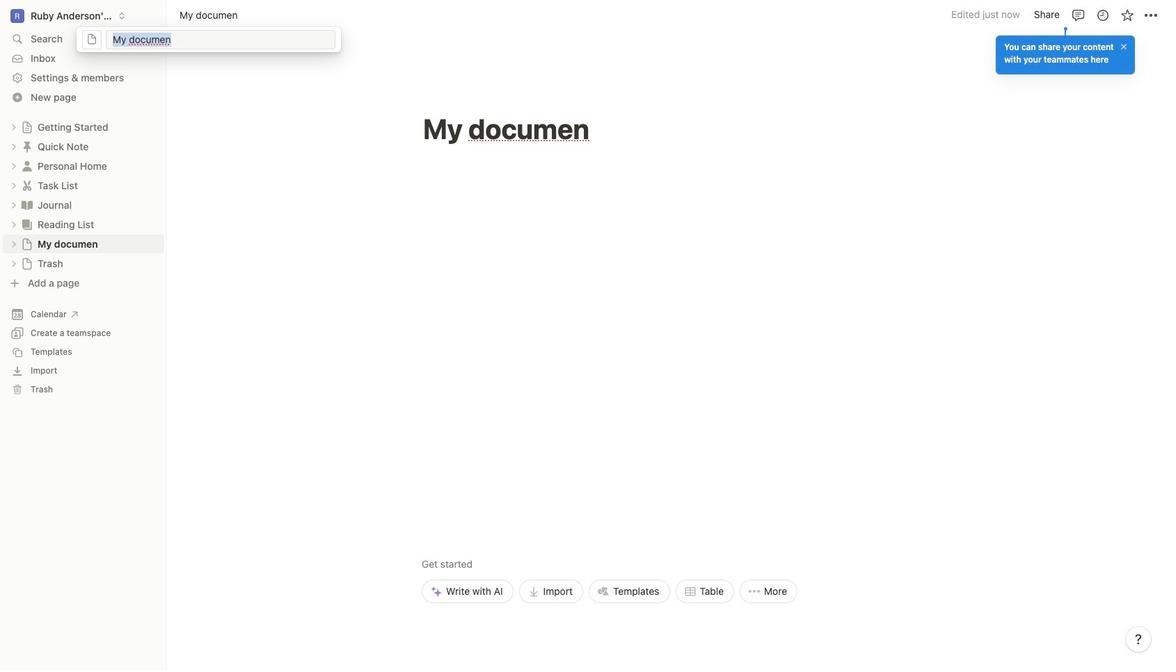 Task type: vqa. For each thing, say whether or not it's contained in the screenshot.
Comments "image"
yes



Task type: locate. For each thing, give the bounding box(es) containing it.
updates image
[[1096, 8, 1110, 22]]

comments image
[[1072, 8, 1086, 22]]

menu
[[422, 460, 798, 604]]



Task type: describe. For each thing, give the bounding box(es) containing it.
favorite image
[[1120, 8, 1134, 22]]



